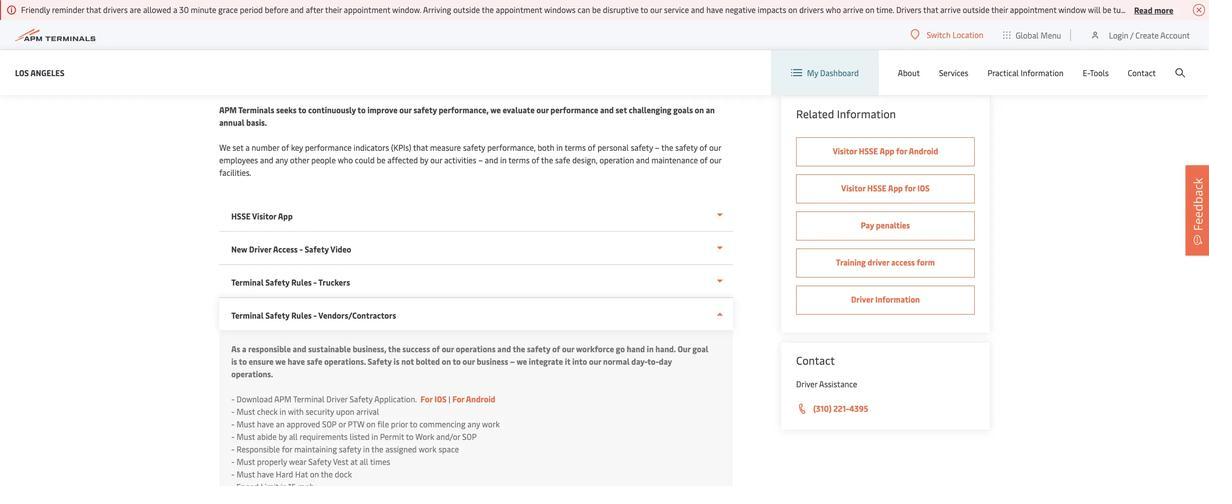 Task type: locate. For each thing, give the bounding box(es) containing it.
1 vertical spatial app
[[888, 183, 903, 194]]

activities
[[444, 155, 476, 166]]

by inside we set a number of key performance indicators (kpis) that measure safety performance, both in terms of personal safety – the safety of our employees and any other people who could be affected by our activities – and in terms of the safe design, operation and maintenance of our facilities.
[[420, 155, 428, 166]]

ios
[[918, 183, 930, 194], [435, 394, 447, 405]]

0 vertical spatial sop
[[322, 419, 337, 430]]

into
[[572, 356, 587, 367]]

goals
[[673, 104, 693, 115]]

visitor for visitor hsse app for ios
[[841, 183, 866, 194]]

0 vertical spatial –
[[655, 142, 660, 153]]

1 vertical spatial operations.
[[231, 369, 273, 380]]

for ios link
[[421, 394, 447, 405]]

be right will
[[1103, 4, 1112, 15]]

terminal down new
[[231, 277, 264, 288]]

1 vertical spatial &
[[427, 39, 448, 79]]

1 horizontal spatial by
[[420, 155, 428, 166]]

a up employees
[[246, 142, 250, 153]]

receive
[[1171, 4, 1196, 15]]

0 horizontal spatial an
[[276, 419, 285, 430]]

0 horizontal spatial for
[[421, 394, 433, 405]]

and up "business" in the left bottom of the page
[[497, 344, 511, 355]]

operations. down sustainable
[[324, 356, 366, 367]]

1 outside from the left
[[453, 4, 480, 15]]

1 horizontal spatial safe
[[555, 155, 570, 166]]

appointment
[[344, 4, 390, 15], [496, 4, 542, 15], [1010, 4, 1057, 15]]

grace
[[218, 4, 238, 15]]

on left time.
[[866, 4, 875, 15]]

go
[[616, 344, 625, 355]]

0 vertical spatial who
[[826, 4, 841, 15]]

by
[[420, 155, 428, 166], [279, 432, 287, 443]]

assigned
[[385, 444, 417, 455]]

read more button
[[1134, 4, 1174, 16]]

1 horizontal spatial appointment
[[496, 4, 542, 15]]

both
[[538, 142, 555, 153]]

app up penalties
[[888, 183, 903, 194]]

we left evaluate
[[490, 104, 501, 115]]

switch
[[927, 29, 951, 40]]

affected
[[388, 155, 418, 166]]

visitor
[[833, 146, 857, 157], [841, 183, 866, 194], [252, 211, 276, 222]]

appointment left windows
[[496, 4, 542, 15]]

angeles inside los angeles link
[[30, 67, 64, 78]]

1 horizontal spatial that
[[413, 142, 428, 153]]

terminal inside the - download apm terminal driver safety application. for ios | for android - must check in with security upon arrival - must have an approved sop or ptw on file prior to commencing any work - must abide by all requirements listed in permit to work and/or sop - responsible for maintaining safety in the assigned work space - must properly wear safety vest at all times - must have hard hat on the dock
[[293, 394, 325, 405]]

0 horizontal spatial outside
[[453, 4, 480, 15]]

1 vertical spatial work
[[419, 444, 437, 455]]

apm inside the - download apm terminal driver safety application. for ios | for android - must check in with security upon arrival - must have an approved sop or ptw on file prior to commencing any work - must abide by all requirements listed in permit to work and/or sop - responsible for maintaining safety in the assigned work space - must properly wear safety vest at all times - must have hard hat on the dock
[[274, 394, 292, 405]]

driver inside dropdown button
[[249, 244, 272, 255]]

for right |
[[452, 394, 465, 405]]

android inside the - download apm terminal driver safety application. for ios | for android - must check in with security upon arrival - must have an approved sop or ptw on file prior to commencing any work - must abide by all requirements listed in permit to work and/or sop - responsible for maintaining safety in the assigned work space - must properly wear safety vest at all times - must have hard hat on the dock
[[466, 394, 496, 405]]

drivers
[[896, 4, 922, 15]]

1 horizontal spatial angeles
[[232, 8, 257, 17]]

0 horizontal spatial we
[[275, 356, 286, 367]]

all down approved
[[289, 432, 298, 443]]

safety inside the - download apm terminal driver safety application. for ios | for android - must check in with security upon arrival - must have an approved sop or ptw on file prior to commencing any work - must abide by all requirements listed in permit to work and/or sop - responsible for maintaining safety in the assigned work space - must properly wear safety vest at all times - must have hard hat on the dock
[[339, 444, 361, 455]]

0 horizontal spatial angeles
[[30, 67, 64, 78]]

3 appointment from the left
[[1010, 4, 1057, 15]]

information inside 'link'
[[876, 294, 920, 305]]

driver down 'training' on the right
[[851, 294, 874, 305]]

(310) 221-4395 link
[[796, 403, 975, 416]]

safety right improve
[[414, 104, 437, 115]]

sop left or
[[322, 419, 337, 430]]

for android link
[[452, 394, 496, 405]]

hsse inside visitor hsse app for android link
[[859, 146, 878, 157]]

2 is from the left
[[394, 356, 400, 367]]

0 vertical spatial by
[[420, 155, 428, 166]]

on right "bolted"
[[442, 356, 451, 367]]

safety up integrate
[[527, 344, 551, 355]]

set left challenging
[[616, 104, 627, 115]]

and
[[290, 4, 304, 15], [691, 4, 705, 15], [600, 104, 614, 115], [260, 155, 273, 166], [485, 155, 498, 166], [636, 155, 650, 166], [293, 344, 306, 355], [497, 344, 511, 355]]

visitor down related information
[[833, 146, 857, 157]]

app up visitor hsse app for ios
[[880, 146, 895, 157]]

0 horizontal spatial drivers
[[103, 4, 128, 15]]

it
[[565, 356, 571, 367]]

and left after
[[290, 4, 304, 15]]

1 vertical spatial safe
[[307, 356, 322, 367]]

4395
[[849, 403, 868, 414]]

1 vertical spatial angeles
[[30, 67, 64, 78]]

on
[[788, 4, 797, 15], [866, 4, 875, 15], [695, 104, 704, 115], [442, 356, 451, 367], [366, 419, 375, 430], [310, 469, 319, 480]]

0 horizontal spatial by
[[279, 432, 287, 443]]

hsse for visitor hsse app for ios
[[868, 183, 887, 194]]

0 vertical spatial visitor
[[833, 146, 857, 157]]

app for android
[[880, 146, 895, 157]]

1 vertical spatial a
[[246, 142, 250, 153]]

0 vertical spatial apm
[[219, 104, 237, 115]]

operations. down ensure
[[231, 369, 273, 380]]

we left integrate
[[517, 356, 527, 367]]

allowed
[[143, 4, 171, 15]]

(310)
[[813, 403, 832, 414]]

1 appointment from the left
[[344, 4, 390, 15]]

0 vertical spatial all
[[289, 432, 298, 443]]

a right as on the bottom left of page
[[242, 344, 246, 355]]

0 horizontal spatial contact
[[796, 353, 835, 368]]

performance, up measure
[[439, 104, 489, 115]]

1 horizontal spatial set
[[616, 104, 627, 115]]

1 vertical spatial los
[[15, 67, 29, 78]]

1 vertical spatial apm
[[274, 394, 292, 405]]

los for los angeles
[[15, 67, 29, 78]]

maintenance
[[652, 155, 698, 166]]

terminal down los angeles > terminal safety & rules
[[219, 39, 331, 79]]

angeles for los angeles > terminal safety & rules
[[232, 8, 257, 17]]

0 horizontal spatial android
[[466, 394, 496, 405]]

performance up "people"
[[305, 142, 352, 153]]

hsse for visitor hsse app for android
[[859, 146, 878, 157]]

0 vertical spatial performance
[[551, 104, 598, 115]]

outside up location
[[963, 4, 990, 15]]

1 horizontal spatial arrive
[[940, 4, 961, 15]]

0 horizontal spatial is
[[231, 356, 237, 367]]

and right 'operation'
[[636, 155, 650, 166]]

visitor hsse app for ios link
[[796, 175, 975, 204]]

and up personal at top
[[600, 104, 614, 115]]

1 horizontal spatial contact
[[1128, 67, 1156, 78]]

arrive up switch location button
[[940, 4, 961, 15]]

0 vertical spatial for
[[896, 146, 907, 157]]

be inside we set a number of key performance indicators (kpis) that measure safety performance, both in terms of personal safety – the safety of our employees and any other people who could be affected by our activities – and in terms of the safe design, operation and maintenance of our facilities.
[[377, 155, 386, 166]]

drivers right impacts
[[799, 4, 824, 15]]

of
[[281, 142, 289, 153], [588, 142, 596, 153], [700, 142, 707, 153], [532, 155, 539, 166], [700, 155, 708, 166], [432, 344, 440, 355], [552, 344, 560, 355]]

download
[[237, 394, 273, 405]]

performance,
[[439, 104, 489, 115], [487, 142, 536, 153]]

performance, inside apm terminals seeks to continuously to improve our safety performance, we evaluate our performance and set challenging goals on an annual basis.
[[439, 104, 489, 115]]

information down access
[[876, 294, 920, 305]]

e-tools button
[[1083, 50, 1109, 95]]

2 vertical spatial information
[[876, 294, 920, 305]]

2 horizontal spatial that
[[923, 4, 939, 15]]

1 vertical spatial who
[[338, 155, 353, 166]]

-
[[300, 244, 303, 255], [314, 277, 317, 288], [314, 310, 317, 321], [231, 394, 235, 405], [231, 406, 235, 418], [231, 419, 235, 430], [231, 432, 235, 443], [231, 444, 235, 455], [231, 457, 235, 468], [231, 469, 235, 480]]

login
[[1109, 29, 1129, 40]]

hsse inside visitor hsse app for ios link
[[868, 183, 887, 194]]

global menu
[[1016, 29, 1062, 40]]

who
[[826, 4, 841, 15], [338, 155, 353, 166]]

contact button
[[1128, 50, 1156, 95]]

0 vertical spatial an
[[706, 104, 715, 115]]

1 horizontal spatial for
[[452, 394, 465, 405]]

driver up upon
[[326, 394, 348, 405]]

terminal safety rules - truckers button
[[219, 265, 733, 299]]

– inside as a responsible and sustainable business, the success of our operations and the safety of our workforce go hand in hand. our goal is to ensure we have safe operations. safety is not bolted on to our business – we integrate it into our normal day-to-day operations.
[[510, 356, 515, 367]]

sop right and/or
[[462, 432, 477, 443]]

for up visitor hsse app for ios
[[896, 146, 907, 157]]

location
[[953, 29, 984, 40]]

service
[[664, 4, 689, 15]]

any inside we set a number of key performance indicators (kpis) that measure safety performance, both in terms of personal safety – the safety of our employees and any other people who could be affected by our activities – and in terms of the safe design, operation and maintenance of our facilities.
[[275, 155, 288, 166]]

challenging
[[629, 104, 672, 115]]

0 vertical spatial ios
[[918, 183, 930, 194]]

hsse down visitor hsse app for android link
[[868, 183, 887, 194]]

a left 30 on the left top of page
[[173, 4, 177, 15]]

have
[[707, 4, 723, 15], [288, 356, 305, 367], [257, 419, 274, 430], [257, 469, 274, 480]]

after
[[306, 4, 323, 15]]

upon
[[336, 406, 354, 418]]

number
[[252, 142, 279, 153]]

bolted
[[416, 356, 440, 367]]

2 vertical spatial app
[[278, 211, 293, 222]]

0 vertical spatial app
[[880, 146, 895, 157]]

1 vertical spatial android
[[466, 394, 496, 405]]

their up global menu button
[[992, 4, 1008, 15]]

& right before
[[317, 8, 322, 17]]

1 vertical spatial an
[[276, 419, 285, 430]]

0 horizontal spatial –
[[478, 155, 483, 166]]

1 their from the left
[[325, 4, 342, 15]]

1 horizontal spatial their
[[992, 4, 1008, 15]]

2 vertical spatial hsse
[[231, 211, 251, 222]]

our
[[650, 4, 662, 15], [399, 104, 412, 115], [537, 104, 549, 115], [709, 142, 721, 153], [430, 155, 442, 166], [710, 155, 722, 166], [442, 344, 454, 355], [562, 344, 574, 355], [463, 356, 475, 367], [589, 356, 601, 367]]

1 vertical spatial visitor
[[841, 183, 866, 194]]

1 vertical spatial terms
[[509, 155, 530, 166]]

to right prior
[[410, 419, 418, 430]]

0 horizontal spatial safe
[[307, 356, 322, 367]]

3 must from the top
[[237, 432, 255, 443]]

0 horizontal spatial appointment
[[344, 4, 390, 15]]

be down the indicators
[[377, 155, 386, 166]]

terminal safety rules - truckers
[[231, 277, 350, 288]]

1 horizontal spatial be
[[592, 4, 601, 15]]

arrive
[[843, 4, 864, 15], [940, 4, 961, 15]]

angeles for los angeles
[[30, 67, 64, 78]]

training
[[836, 257, 866, 268]]

los angeles
[[15, 67, 64, 78]]

0 vertical spatial work
[[482, 419, 500, 430]]

reminder
[[52, 4, 84, 15]]

apm up annual
[[219, 104, 237, 115]]

1 horizontal spatial we
[[490, 104, 501, 115]]

/
[[1130, 29, 1134, 40]]

information for related information
[[837, 106, 896, 121]]

to down as on the bottom left of page
[[239, 356, 247, 367]]

driver
[[249, 244, 272, 255], [851, 294, 874, 305], [796, 379, 818, 390], [326, 394, 348, 405]]

1 vertical spatial hsse
[[868, 183, 887, 194]]

0 vertical spatial safe
[[555, 155, 570, 166]]

and down number
[[260, 155, 273, 166]]

driver right new
[[249, 244, 272, 255]]

times
[[370, 457, 390, 468]]

read
[[1134, 4, 1153, 15]]

0 vertical spatial angeles
[[232, 8, 257, 17]]

dashboard
[[820, 67, 859, 78]]

1 horizontal spatial all
[[360, 457, 368, 468]]

e-
[[1083, 67, 1090, 78]]

visitor for visitor hsse app for android
[[833, 146, 857, 157]]

negative
[[725, 4, 756, 15]]

continuously
[[308, 104, 356, 115]]

safety inside apm terminals seeks to continuously to improve our safety performance, we evaluate our performance and set challenging goals on an annual basis.
[[414, 104, 437, 115]]

1 vertical spatial any
[[468, 419, 480, 430]]

business,
[[353, 344, 387, 355]]

in down file
[[372, 432, 378, 443]]

about
[[898, 67, 920, 78]]

a
[[173, 4, 177, 15], [246, 142, 250, 153], [242, 344, 246, 355]]

1 horizontal spatial any
[[468, 419, 480, 430]]

abide
[[257, 432, 277, 443]]

windows
[[544, 4, 576, 15]]

on inside apm terminals seeks to continuously to improve our safety performance, we evaluate our performance and set challenging goals on an annual basis.
[[695, 104, 704, 115]]

safety up activities
[[463, 142, 485, 153]]

facilities.
[[219, 167, 251, 178]]

0 horizontal spatial set
[[233, 142, 244, 153]]

safe down sustainable
[[307, 356, 322, 367]]

set inside apm terminals seeks to continuously to improve our safety performance, we evaluate our performance and set challenging goals on an annual basis.
[[616, 104, 627, 115]]

is left not
[[394, 356, 400, 367]]

that right reminder
[[86, 4, 101, 15]]

an right goals
[[706, 104, 715, 115]]

1 vertical spatial information
[[837, 106, 896, 121]]

1 vertical spatial performance
[[305, 142, 352, 153]]

will
[[1088, 4, 1101, 15]]

1 horizontal spatial sop
[[462, 432, 477, 443]]

be right the can in the top left of the page
[[592, 4, 601, 15]]

0 vertical spatial android
[[909, 146, 938, 157]]

1 vertical spatial sop
[[462, 432, 477, 443]]

for
[[421, 394, 433, 405], [452, 394, 465, 405]]

0 vertical spatial terms
[[565, 142, 586, 153]]

safety
[[414, 104, 437, 115], [463, 142, 485, 153], [631, 142, 653, 153], [675, 142, 698, 153], [527, 344, 551, 355], [339, 444, 361, 455]]

information inside dropdown button
[[1021, 67, 1064, 78]]

their right after
[[325, 4, 342, 15]]

visitor up the pay
[[841, 183, 866, 194]]

is
[[231, 356, 237, 367], [394, 356, 400, 367]]

approved
[[287, 419, 320, 430]]

safe inside we set a number of key performance indicators (kpis) that measure safety performance, both in terms of personal safety – the safety of our employees and any other people who could be affected by our activities – and in terms of the safe design, operation and maintenance of our facilities.
[[555, 155, 570, 166]]

terminal up security
[[293, 394, 325, 405]]

outside right arriving
[[453, 4, 480, 15]]

1 horizontal spatial an
[[706, 104, 715, 115]]

1 vertical spatial for
[[905, 183, 916, 194]]

by right abide
[[279, 432, 287, 443]]

0 horizontal spatial be
[[377, 155, 386, 166]]

0 horizontal spatial performance
[[305, 142, 352, 153]]

0 horizontal spatial apm
[[219, 104, 237, 115]]

all right at
[[360, 457, 368, 468]]

1 vertical spatial performance,
[[487, 142, 536, 153]]

contact up the driver assistance at the right
[[796, 353, 835, 368]]

– right "business" in the left bottom of the page
[[510, 356, 515, 367]]

video
[[330, 244, 351, 255]]

visitor hsse app for ios
[[841, 183, 930, 194]]

1 horizontal spatial is
[[394, 356, 400, 367]]

for left |
[[421, 394, 433, 405]]

contact down login / create account link
[[1128, 67, 1156, 78]]

set up employees
[[233, 142, 244, 153]]

an inside apm terminals seeks to continuously to improve our safety performance, we evaluate our performance and set challenging goals on an annual basis.
[[706, 104, 715, 115]]

terminal for terminal safety rules - vendors/contractors
[[231, 310, 264, 321]]

have down responsible
[[288, 356, 305, 367]]

appointment left 'window.' on the top of the page
[[344, 4, 390, 15]]

sop
[[322, 419, 337, 430], [462, 432, 477, 443]]

account
[[1161, 29, 1190, 40]]

set
[[616, 104, 627, 115], [233, 142, 244, 153]]

for up penalties
[[905, 183, 916, 194]]

app inside dropdown button
[[278, 211, 293, 222]]

that right drivers
[[923, 4, 939, 15]]

app up access
[[278, 211, 293, 222]]

& down arriving
[[427, 39, 448, 79]]

1 horizontal spatial los
[[219, 8, 230, 17]]

key
[[291, 142, 303, 153]]

for up wear
[[282, 444, 292, 455]]

work down for android link
[[482, 419, 500, 430]]

2 horizontal spatial appointment
[[1010, 4, 1057, 15]]

tools
[[1090, 67, 1109, 78]]

are
[[130, 4, 141, 15]]

1 horizontal spatial drivers
[[799, 4, 824, 15]]

any down for android link
[[468, 419, 480, 430]]

appointment up global menu button
[[1010, 4, 1057, 15]]

outside
[[453, 4, 480, 15], [963, 4, 990, 15]]

terminal up as on the bottom left of page
[[231, 310, 264, 321]]

is down as on the bottom left of page
[[231, 356, 237, 367]]

we down responsible
[[275, 356, 286, 367]]

– up maintenance
[[655, 142, 660, 153]]

0 vertical spatial information
[[1021, 67, 1064, 78]]

0 horizontal spatial their
[[325, 4, 342, 15]]

a inside as a responsible and sustainable business, the success of our operations and the safety of our workforce go hand in hand. our goal is to ensure we have safe operations. safety is not bolted on to our business – we integrate it into our normal day-to-day operations.
[[242, 344, 246, 355]]

about button
[[898, 50, 920, 95]]

we set a number of key performance indicators (kpis) that measure safety performance, both in terms of personal safety – the safety of our employees and any other people who could be affected by our activities – and in terms of the safe design, operation and maintenance of our facilities.
[[219, 142, 722, 178]]

an down check
[[276, 419, 285, 430]]

check
[[257, 406, 278, 418]]

that inside we set a number of key performance indicators (kpis) that measure safety performance, both in terms of personal safety – the safety of our employees and any other people who could be affected by our activities – and in terms of the safe design, operation and maintenance of our facilities.
[[413, 142, 428, 153]]

0 horizontal spatial who
[[338, 155, 353, 166]]

on inside as a responsible and sustainable business, the success of our operations and the safety of our workforce go hand in hand. our goal is to ensure we have safe operations. safety is not bolted on to our business – we integrate it into our normal day-to-day operations.
[[442, 356, 451, 367]]

– right activities
[[478, 155, 483, 166]]

2 vertical spatial a
[[242, 344, 246, 355]]

angeles
[[232, 8, 257, 17], [30, 67, 64, 78]]

by right affected
[[420, 155, 428, 166]]

2 must from the top
[[237, 419, 255, 430]]

close alert image
[[1193, 4, 1205, 16]]

0 horizontal spatial &
[[317, 8, 322, 17]]

los for los angeles > terminal safety & rules
[[219, 8, 230, 17]]

visitor inside dropdown button
[[252, 211, 276, 222]]

that right (kpis) on the left of page
[[413, 142, 428, 153]]

2 vertical spatial visitor
[[252, 211, 276, 222]]

in inside as a responsible and sustainable business, the success of our operations and the safety of our workforce go hand in hand. our goal is to ensure we have safe operations. safety is not bolted on to our business – we integrate it into our normal day-to-day operations.
[[647, 344, 654, 355]]

apm up with
[[274, 394, 292, 405]]

for for android
[[896, 146, 907, 157]]



Task type: vqa. For each thing, say whether or not it's contained in the screenshot.
The Change Number That Receives The Sms Text Alerts
no



Task type: describe. For each thing, give the bounding box(es) containing it.
with
[[288, 406, 304, 418]]

employees
[[219, 155, 258, 166]]

in left with
[[280, 406, 286, 418]]

by inside the - download apm terminal driver safety application. for ios | for android - must check in with security upon arrival - must have an approved sop or ptw on file prior to commencing any work - must abide by all requirements listed in permit to work and/or sop - responsible for maintaining safety in the assigned work space - must properly wear safety vest at all times - must have hard hat on the dock
[[279, 432, 287, 443]]

operation
[[600, 155, 634, 166]]

driver information
[[851, 294, 920, 305]]

safety inside as a responsible and sustainable business, the success of our operations and the safety of our workforce go hand in hand. our goal is to ensure we have safe operations. safety is not bolted on to our business – we integrate it into our normal day-to-day operations.
[[527, 344, 551, 355]]

new driver access - safety video
[[231, 244, 351, 255]]

we inside apm terminals seeks to continuously to improve our safety performance, we evaluate our performance and set challenging goals on an annual basis.
[[490, 104, 501, 115]]

can
[[578, 4, 590, 15]]

1 horizontal spatial who
[[826, 4, 841, 15]]

disruptive
[[603, 4, 639, 15]]

2 outside from the left
[[963, 4, 990, 15]]

0 horizontal spatial that
[[86, 4, 101, 15]]

before
[[265, 4, 288, 15]]

application.
[[374, 394, 417, 405]]

to right seeks
[[298, 104, 306, 115]]

driver up the (310)
[[796, 379, 818, 390]]

have up abide
[[257, 419, 274, 430]]

requirements
[[300, 432, 348, 443]]

0 horizontal spatial sop
[[322, 419, 337, 430]]

truckers
[[318, 277, 350, 288]]

in right both
[[556, 142, 563, 153]]

file
[[377, 419, 389, 430]]

visitor hsse app for android
[[833, 146, 938, 157]]

to down operations
[[453, 356, 461, 367]]

to right 'disruptive'
[[641, 4, 648, 15]]

terminal safety & rules
[[219, 39, 526, 79]]

period
[[240, 4, 263, 15]]

have inside as a responsible and sustainable business, the success of our operations and the safety of our workforce go hand in hand. our goal is to ensure we have safe operations. safety is not bolted on to our business – we integrate it into our normal day-to-day operations.
[[288, 356, 305, 367]]

switch location button
[[911, 29, 984, 40]]

apm inside apm terminals seeks to continuously to improve our safety performance, we evaluate our performance and set challenging goals on an annual basis.
[[219, 104, 237, 115]]

4 must from the top
[[237, 457, 255, 468]]

have left negative
[[707, 4, 723, 15]]

0 horizontal spatial work
[[419, 444, 437, 455]]

0 horizontal spatial operations.
[[231, 369, 273, 380]]

app for ios
[[888, 183, 903, 194]]

1 horizontal spatial ios
[[918, 183, 930, 194]]

information for practical information
[[1021, 67, 1064, 78]]

for inside the - download apm terminal driver safety application. for ios | for android - must check in with security upon arrival - must have an approved sop or ptw on file prior to commencing any work - must abide by all requirements listed in permit to work and/or sop - responsible for maintaining safety in the assigned work space - must properly wear safety vest at all times - must have hard hat on the dock
[[282, 444, 292, 455]]

1 must from the top
[[237, 406, 255, 418]]

responsible
[[248, 344, 291, 355]]

1 vertical spatial all
[[360, 457, 368, 468]]

wear
[[289, 457, 306, 468]]

hsse visitor app
[[231, 211, 293, 222]]

or
[[339, 419, 346, 430]]

1 horizontal spatial &
[[427, 39, 448, 79]]

vendors/contractors
[[318, 310, 396, 321]]

at
[[350, 457, 358, 468]]

commencing
[[419, 419, 466, 430]]

terminal safety rules - vendors/contractors button
[[219, 299, 733, 331]]

any inside the - download apm terminal driver safety application. for ios | for android - must check in with security upon arrival - must have an approved sop or ptw on file prior to commencing any work - must abide by all requirements listed in permit to work and/or sop - responsible for maintaining safety in the assigned work space - must properly wear safety vest at all times - must have hard hat on the dock
[[468, 419, 480, 430]]

have down properly
[[257, 469, 274, 480]]

terminal right the >
[[266, 8, 294, 17]]

and right service
[[691, 4, 705, 15]]

friendly reminder that drivers are allowed a 30 minute grace period before and after their appointment window. arriving outside the appointment windows can be disruptive to our service and have negative impacts on drivers who arrive on time. drivers that arrive outside their appointment window will be turned away. to receive fut
[[21, 4, 1209, 15]]

2 drivers from the left
[[799, 4, 824, 15]]

improve
[[368, 104, 398, 115]]

2 appointment from the left
[[496, 4, 542, 15]]

prior
[[391, 419, 408, 430]]

space
[[439, 444, 459, 455]]

design,
[[572, 155, 598, 166]]

terminal safety rules - vendors/contractors element
[[219, 331, 733, 487]]

performance, inside we set a number of key performance indicators (kpis) that measure safety performance, both in terms of personal safety – the safety of our employees and any other people who could be affected by our activities – and in terms of the safe design, operation and maintenance of our facilities.
[[487, 142, 536, 153]]

and left sustainable
[[293, 344, 306, 355]]

as a responsible and sustainable business, the success of our operations and the safety of our workforce go hand in hand. our goal is to ensure we have safe operations. safety is not bolted on to our business – we integrate it into our normal day-to-day operations.
[[231, 344, 709, 380]]

set inside we set a number of key performance indicators (kpis) that measure safety performance, both in terms of personal safety – the safety of our employees and any other people who could be affected by our activities – and in terms of the safe design, operation and maintenance of our facilities.
[[233, 142, 244, 153]]

on right hat on the left bottom of the page
[[310, 469, 319, 480]]

1 horizontal spatial work
[[482, 419, 500, 430]]

safety up 'operation'
[[631, 142, 653, 153]]

driver inside 'link'
[[851, 294, 874, 305]]

(kpis)
[[391, 142, 411, 153]]

training driver access form
[[836, 257, 935, 268]]

feedback button
[[1186, 166, 1209, 256]]

global menu button
[[994, 20, 1072, 50]]

0 horizontal spatial all
[[289, 432, 298, 443]]

2 horizontal spatial we
[[517, 356, 527, 367]]

hard
[[276, 469, 293, 480]]

0 vertical spatial a
[[173, 4, 177, 15]]

form
[[917, 257, 935, 268]]

normal
[[603, 356, 630, 367]]

hsse inside hsse visitor app dropdown button
[[231, 211, 251, 222]]

operations
[[456, 344, 496, 355]]

hand
[[627, 344, 645, 355]]

in right activities
[[500, 155, 507, 166]]

|
[[449, 394, 451, 405]]

listed
[[350, 432, 370, 443]]

people
[[311, 155, 336, 166]]

we
[[219, 142, 231, 153]]

could
[[355, 155, 375, 166]]

information for driver information
[[876, 294, 920, 305]]

in down the listed
[[363, 444, 370, 455]]

safe inside as a responsible and sustainable business, the success of our operations and the safety of our workforce go hand in hand. our goal is to ensure we have safe operations. safety is not bolted on to our business – we integrate it into our normal day-to-day operations.
[[307, 356, 322, 367]]

to left work
[[406, 432, 414, 443]]

safety inside as a responsible and sustainable business, the success of our operations and the safety of our workforce go hand in hand. our goal is to ensure we have safe operations. safety is not bolted on to our business – we integrate it into our normal day-to-day operations.
[[368, 356, 392, 367]]

1 horizontal spatial operations.
[[324, 356, 366, 367]]

ios inside the - download apm terminal driver safety application. for ios | for android - must check in with security upon arrival - must have an approved sop or ptw on file prior to commencing any work - must abide by all requirements listed in permit to work and/or sop - responsible for maintaining safety in the assigned work space - must properly wear safety vest at all times - must have hard hat on the dock
[[435, 394, 447, 405]]

sustainable
[[308, 344, 351, 355]]

access
[[273, 244, 298, 255]]

feedback
[[1190, 178, 1206, 231]]

1 vertical spatial contact
[[796, 353, 835, 368]]

an inside the - download apm terminal driver safety application. for ios | for android - must check in with security upon arrival - must have an approved sop or ptw on file prior to commencing any work - must abide by all requirements listed in permit to work and/or sop - responsible for maintaining safety in the assigned work space - must properly wear safety vest at all times - must have hard hat on the dock
[[276, 419, 285, 430]]

to left improve
[[358, 104, 366, 115]]

1 is from the left
[[231, 356, 237, 367]]

arriving
[[423, 4, 451, 15]]

2 horizontal spatial be
[[1103, 4, 1112, 15]]

on right impacts
[[788, 4, 797, 15]]

workforce
[[576, 344, 614, 355]]

maintaining
[[294, 444, 337, 455]]

penalties
[[876, 220, 910, 231]]

read more
[[1134, 4, 1174, 15]]

and/or
[[436, 432, 460, 443]]

5 must from the top
[[237, 469, 255, 480]]

0 vertical spatial los angeles link
[[219, 8, 257, 17]]

1 for from the left
[[421, 394, 433, 405]]

personal
[[598, 142, 629, 153]]

login / create account link
[[1091, 20, 1190, 50]]

who inside we set a number of key performance indicators (kpis) that measure safety performance, both in terms of personal safety – the safety of our employees and any other people who could be affected by our activities – and in terms of the safe design, operation and maintenance of our facilities.
[[338, 155, 353, 166]]

performance inside apm terminals seeks to continuously to improve our safety performance, we evaluate our performance and set challenging goals on an annual basis.
[[551, 104, 598, 115]]

a inside we set a number of key performance indicators (kpis) that measure safety performance, both in terms of personal safety – the safety of our employees and any other people who could be affected by our activities – and in terms of the safe design, operation and maintenance of our facilities.
[[246, 142, 250, 153]]

30
[[179, 4, 189, 15]]

pay
[[861, 220, 874, 231]]

1 vertical spatial los angeles link
[[15, 66, 64, 79]]

for for ios
[[905, 183, 916, 194]]

1 horizontal spatial terms
[[565, 142, 586, 153]]

2 their from the left
[[992, 4, 1008, 15]]

seeks
[[276, 104, 297, 115]]

annual
[[219, 117, 245, 128]]

my dashboard
[[807, 67, 859, 78]]

performance inside we set a number of key performance indicators (kpis) that measure safety performance, both in terms of personal safety – the safety of our employees and any other people who could be affected by our activities – and in terms of the safe design, operation and maintenance of our facilities.
[[305, 142, 352, 153]]

training driver access form link
[[796, 249, 975, 278]]

2 arrive from the left
[[940, 4, 961, 15]]

2 for from the left
[[452, 394, 465, 405]]

1 drivers from the left
[[103, 4, 128, 15]]

vest
[[333, 457, 348, 468]]

assistance
[[819, 379, 857, 390]]

terminal for terminal safety rules - truckers
[[231, 277, 264, 288]]

0 vertical spatial contact
[[1128, 67, 1156, 78]]

terminals
[[238, 104, 274, 115]]

security
[[306, 406, 334, 418]]

1 vertical spatial –
[[478, 155, 483, 166]]

and right activities
[[485, 155, 498, 166]]

turned
[[1113, 4, 1138, 15]]

safety up maintenance
[[675, 142, 698, 153]]

not
[[401, 356, 414, 367]]

new
[[231, 244, 247, 255]]

terminal for terminal safety & rules
[[219, 39, 331, 79]]

on left file
[[366, 419, 375, 430]]

terminal safety rules - vendors/contractors
[[231, 310, 396, 321]]

e-tools
[[1083, 67, 1109, 78]]

1 horizontal spatial android
[[909, 146, 938, 157]]

my
[[807, 67, 818, 78]]

1 arrive from the left
[[843, 4, 864, 15]]

driver inside the - download apm terminal driver safety application. for ios | for android - must check in with security upon arrival - must have an approved sop or ptw on file prior to commencing any work - must abide by all requirements listed in permit to work and/or sop - responsible for maintaining safety in the assigned work space - must properly wear safety vest at all times - must have hard hat on the dock
[[326, 394, 348, 405]]

work
[[415, 432, 434, 443]]

hat
[[295, 469, 308, 480]]

0 horizontal spatial terms
[[509, 155, 530, 166]]

goal
[[693, 344, 709, 355]]

friendly
[[21, 4, 50, 15]]

to-
[[648, 356, 659, 367]]

pay penalties
[[861, 220, 910, 231]]

and inside apm terminals seeks to continuously to improve our safety performance, we evaluate our performance and set challenging goals on an annual basis.
[[600, 104, 614, 115]]



